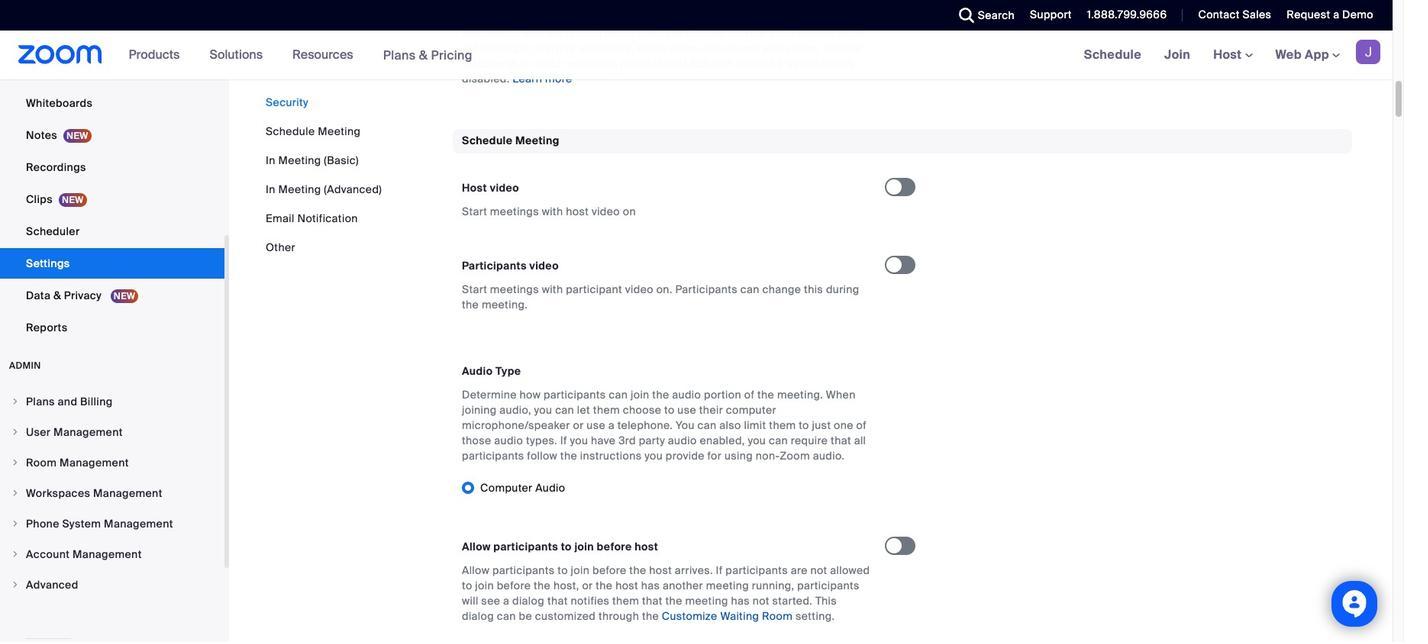 Task type: vqa. For each thing, say whether or not it's contained in the screenshot.
menu item
no



Task type: describe. For each thing, give the bounding box(es) containing it.
web app button
[[1276, 47, 1340, 63]]

clips
[[26, 192, 53, 206]]

see
[[481, 594, 501, 608]]

let
[[577, 403, 590, 417]]

0 horizontal spatial use
[[587, 418, 606, 432]]

management for room management
[[60, 456, 129, 470]]

3rd
[[619, 433, 636, 447]]

devices
[[75, 64, 117, 78]]

personal menu menu
[[0, 0, 225, 344]]

will inside choose between enhanced encryption (encryption keys stored in the cloud) and end-to-end encryption (encryption keys stored on your local device) when scheduling or starting a meeting. when using end-to-end encryption, several features (e.g. cloud recording, phone/sip/h.323 dial-in) will be automatically disabled.
[[751, 57, 767, 70]]

0 vertical spatial has
[[641, 579, 660, 592]]

learn more link
[[513, 72, 572, 86]]

user
[[26, 425, 51, 439]]

recordings link
[[0, 152, 225, 183]]

be inside choose between enhanced encryption (encryption keys stored in the cloud) and end-to-end encryption (encryption keys stored on your local device) when scheduling or starting a meeting. when using end-to-end encryption, several features (e.g. cloud recording, phone/sip/h.323 dial-in) will be automatically disabled.
[[770, 57, 784, 70]]

0 vertical spatial of
[[744, 388, 755, 401]]

the right the through
[[642, 609, 659, 623]]

participants up this
[[797, 579, 860, 592]]

schedule link
[[1073, 31, 1153, 79]]

in)
[[736, 57, 748, 70]]

right image for user
[[11, 428, 20, 437]]

1.888.799.9666 button up join at the right top
[[1076, 0, 1171, 31]]

scheduler link
[[0, 216, 225, 247]]

schedule meeting inside 'schedule meeting' element
[[462, 134, 560, 148]]

video inside start meetings with participant video on. participants can change this during the meeting.
[[625, 282, 654, 296]]

when
[[838, 26, 866, 40]]

require
[[791, 433, 828, 447]]

contact sales
[[1199, 8, 1272, 21]]

meeting inside 'schedule meeting' element
[[515, 134, 560, 148]]

host button
[[1214, 47, 1253, 63]]

settings link
[[0, 248, 225, 279]]

(e.g.
[[508, 57, 530, 70]]

search button
[[948, 0, 1019, 31]]

between
[[505, 11, 550, 25]]

room management menu item
[[0, 448, 225, 477]]

reports link
[[0, 312, 225, 343]]

just
[[812, 418, 831, 432]]

microphone/speaker
[[462, 418, 570, 432]]

phone system management
[[26, 517, 173, 531]]

0 horizontal spatial (encryption
[[605, 26, 663, 40]]

management for account management
[[73, 548, 142, 561]]

1 vertical spatial encryption
[[547, 26, 602, 40]]

meeting for in meeting (advanced) link
[[278, 183, 321, 196]]

the up choose
[[653, 388, 669, 401]]

right image for plans
[[11, 397, 20, 406]]

telephone.
[[618, 418, 673, 432]]

plans and billing menu item
[[0, 387, 225, 416]]

1 vertical spatial stored
[[692, 26, 726, 40]]

0 horizontal spatial that
[[548, 594, 568, 608]]

security link
[[266, 95, 308, 109]]

personal devices link
[[0, 56, 225, 86]]

can down their on the bottom
[[698, 418, 717, 432]]

join inside determine how participants can join the audio portion of the meeting. when joining audio, you can let them choose to use their computer microphone/speaker or use a telephone. you can also limit them to just one of those audio types. if you have 3rd party audio enabled, you can require that all participants follow the instructions you provide for using non-zoom audio.
[[631, 388, 650, 401]]

in meeting (advanced) link
[[266, 183, 382, 196]]

start meetings with host video on
[[462, 204, 636, 218]]

can up choose
[[609, 388, 628, 401]]

1 horizontal spatial schedule
[[462, 134, 513, 148]]

several
[[824, 41, 862, 55]]

their
[[699, 403, 723, 417]]

1 horizontal spatial stored
[[753, 11, 787, 25]]

type
[[496, 364, 521, 378]]

started.
[[773, 594, 813, 608]]

request
[[1287, 8, 1331, 21]]

dial-
[[712, 57, 736, 70]]

1.888.799.9666 button up schedule 'link'
[[1087, 8, 1167, 21]]

system
[[62, 517, 101, 531]]

email notification
[[266, 212, 358, 225]]

management for workspaces management
[[93, 487, 162, 500]]

right image for phone system management
[[11, 519, 20, 529]]

can inside allow participants to join before the host arrives. if participants are not allowed to join before the host, or the host has another meeting running, participants will see a dialog that notifies them that the meeting has not started. this dialog can be customized through the
[[497, 609, 516, 623]]

phone/sip/h.323
[[620, 57, 710, 70]]

them for use
[[769, 418, 796, 432]]

be inside allow participants to join before the host arrives. if participants are not allowed to join before the host, or the host has another meeting running, participants will see a dialog that notifies them that the meeting has not started. this dialog can be customized through the
[[519, 609, 532, 623]]

host for host video
[[462, 181, 487, 194]]

side navigation navigation
[[0, 0, 229, 642]]

the left host,
[[534, 579, 551, 592]]

allowed
[[830, 563, 870, 577]]

allow for allow participants to join before host
[[462, 540, 491, 553]]

notification
[[297, 212, 358, 225]]

0 vertical spatial end-
[[485, 26, 509, 40]]

the down another
[[666, 594, 683, 608]]

encryption,
[[763, 41, 821, 55]]

search
[[978, 8, 1015, 22]]

1 horizontal spatial has
[[731, 594, 750, 608]]

joining
[[462, 403, 497, 417]]

other link
[[266, 241, 296, 254]]

1 horizontal spatial to-
[[725, 41, 740, 55]]

for
[[708, 449, 722, 463]]

(basic)
[[324, 154, 359, 167]]

scheduler
[[26, 225, 80, 238]]

this
[[804, 282, 823, 296]]

running,
[[752, 579, 795, 592]]

notes
[[26, 128, 57, 142]]

audio.
[[813, 449, 845, 463]]

instructions
[[580, 449, 642, 463]]

1 horizontal spatial keys
[[727, 11, 750, 25]]

host video
[[462, 181, 519, 194]]

0 horizontal spatial schedule
[[266, 124, 315, 138]]

if inside determine how participants can join the audio portion of the meeting. when joining audio, you can let them choose to use their computer microphone/speaker or use a telephone. you can also limit them to just one of those audio types. if you have 3rd party audio enabled, you can require that all participants follow the instructions you provide for using non-zoom audio.
[[560, 433, 567, 447]]

learn
[[513, 72, 542, 86]]

recordings
[[26, 160, 86, 174]]

1 horizontal spatial dialog
[[513, 594, 545, 608]]

host,
[[554, 579, 579, 592]]

contact
[[1199, 8, 1240, 21]]

setting.
[[796, 609, 835, 623]]

can up non- at the right bottom of page
[[769, 433, 788, 447]]

local
[[770, 26, 795, 40]]

in meeting (basic) link
[[266, 154, 359, 167]]

0 vertical spatial use
[[678, 403, 697, 417]]

user management menu item
[[0, 418, 225, 447]]

right image for account
[[11, 550, 20, 559]]

meeting. inside determine how participants can join the audio portion of the meeting. when joining audio, you can let them choose to use their computer microphone/speaker or use a telephone. you can also limit them to just one of those audio types. if you have 3rd party audio enabled, you can require that all participants follow the instructions you provide for using non-zoom audio.
[[777, 388, 823, 401]]

participants video
[[462, 259, 559, 272]]

the right follow at the left bottom of the page
[[560, 449, 577, 463]]

personal devices
[[26, 64, 117, 78]]

room inside menu item
[[26, 456, 57, 470]]

plans for plans and billing
[[26, 395, 55, 409]]

audio up their on the bottom
[[672, 388, 701, 401]]

also
[[720, 418, 741, 432]]

participants down those
[[462, 449, 524, 463]]

the up the through
[[630, 563, 647, 577]]

1 horizontal spatial of
[[857, 418, 867, 432]]

(advanced)
[[324, 183, 382, 196]]

cloud
[[532, 57, 561, 70]]

meetings navigation
[[1073, 31, 1393, 80]]

device)
[[798, 26, 835, 40]]

recording,
[[564, 57, 617, 70]]

schedule meeting element
[[453, 129, 1353, 642]]

a left demo
[[1334, 8, 1340, 21]]

management inside the phone system management menu item
[[104, 517, 173, 531]]

email
[[266, 212, 295, 225]]

disabled.
[[462, 72, 510, 86]]

waiting
[[721, 609, 759, 623]]

customize
[[662, 609, 718, 623]]

meetings for participants
[[490, 282, 539, 296]]

how
[[520, 388, 541, 401]]

you left the have
[[570, 433, 588, 447]]

& for pricing
[[419, 47, 428, 63]]

0 vertical spatial meeting
[[706, 579, 749, 592]]

0 horizontal spatial schedule meeting
[[266, 124, 361, 138]]

demo
[[1343, 8, 1374, 21]]

in for in meeting (basic)
[[266, 154, 276, 167]]

phone system management menu item
[[0, 509, 225, 538]]

audio,
[[500, 403, 531, 417]]

learn more
[[513, 72, 572, 86]]

in for in meeting (advanced)
[[266, 183, 276, 196]]

change
[[763, 282, 801, 296]]

another
[[663, 579, 703, 592]]

data
[[26, 289, 51, 302]]

participants inside start meetings with participant video on. participants can change this during the meeting.
[[676, 282, 738, 296]]

advanced menu item
[[0, 571, 225, 600]]

1 vertical spatial audio
[[536, 481, 566, 495]]

0 vertical spatial encryption
[[608, 11, 663, 25]]

with for participant
[[542, 282, 563, 296]]

customize waiting room setting.
[[662, 609, 835, 623]]

host for host
[[1214, 47, 1245, 63]]

that inside determine how participants can join the audio portion of the meeting. when joining audio, you can let them choose to use their computer microphone/speaker or use a telephone. you can also limit them to just one of those audio types. if you have 3rd party audio enabled, you can require that all participants follow the instructions you provide for using non-zoom audio.
[[831, 433, 852, 447]]

settings
[[26, 257, 70, 270]]

with for host
[[542, 204, 563, 218]]

request a demo
[[1287, 8, 1374, 21]]

audio up 'provide'
[[668, 433, 697, 447]]

cloud)
[[822, 11, 854, 25]]

0 vertical spatial them
[[593, 403, 620, 417]]

one
[[834, 418, 854, 432]]

using inside determine how participants can join the audio portion of the meeting. when joining audio, you can let them choose to use their computer microphone/speaker or use a telephone. you can also limit them to just one of those audio types. if you have 3rd party audio enabled, you can require that all participants follow the instructions you provide for using non-zoom audio.
[[725, 449, 753, 463]]

the up notifies
[[596, 579, 613, 592]]

advanced
[[26, 578, 78, 592]]

them for participants
[[613, 594, 639, 608]]



Task type: locate. For each thing, give the bounding box(es) containing it.
0 horizontal spatial not
[[753, 594, 770, 608]]

0 vertical spatial if
[[560, 433, 567, 447]]

1 vertical spatial will
[[462, 594, 479, 608]]

right image inside room management menu item
[[11, 458, 20, 467]]

0 horizontal spatial participants
[[462, 259, 527, 272]]

if inside allow participants to join before the host arrives. if participants are not allowed to join before the host, or the host has another meeting running, participants will see a dialog that notifies them that the meeting has not started. this dialog can be customized through the
[[716, 563, 723, 577]]

1 right image from the top
[[11, 458, 20, 467]]

(encryption
[[666, 11, 724, 25], [605, 26, 663, 40]]

2 vertical spatial them
[[613, 594, 639, 608]]

and down choose
[[462, 26, 482, 40]]

can left let
[[555, 403, 574, 417]]

1 horizontal spatial end
[[740, 41, 760, 55]]

choose between enhanced encryption (encryption keys stored in the cloud) and end-to-end encryption (encryption keys stored on your local device) when scheduling or starting a meeting. when using end-to-end encryption, several features (e.g. cloud recording, phone/sip/h.323 dial-in) will be automatically disabled.
[[462, 11, 866, 86]]

will inside allow participants to join before the host arrives. if participants are not allowed to join before the host, or the host has another meeting running, participants will see a dialog that notifies them that the meeting has not started. this dialog can be customized through the
[[462, 594, 479, 608]]

0 vertical spatial will
[[751, 57, 767, 70]]

plans & pricing
[[383, 47, 473, 63]]

2 vertical spatial or
[[582, 579, 593, 592]]

right image left 'user'
[[11, 428, 20, 437]]

a up recording,
[[579, 41, 585, 55]]

0 vertical spatial in
[[266, 154, 276, 167]]

0 vertical spatial plans
[[383, 47, 416, 63]]

management inside room management menu item
[[60, 456, 129, 470]]

of
[[744, 388, 755, 401], [857, 418, 867, 432]]

admin
[[9, 360, 41, 372]]

meeting down learn more
[[515, 134, 560, 148]]

meeting. inside choose between enhanced encryption (encryption keys stored in the cloud) and end-to-end encryption (encryption keys stored on your local device) when scheduling or starting a meeting. when using end-to-end encryption, several features (e.g. cloud recording, phone/sip/h.323 dial-in) will be automatically disabled.
[[588, 41, 634, 55]]

workspaces management
[[26, 487, 162, 500]]

1 allow from the top
[[462, 540, 491, 553]]

1 horizontal spatial will
[[751, 57, 767, 70]]

2 allow from the top
[[462, 563, 490, 577]]

resources
[[293, 47, 353, 63]]

or up notifies
[[582, 579, 593, 592]]

you down how
[[534, 403, 553, 417]]

& left pricing at top
[[419, 47, 428, 63]]

0 vertical spatial host
[[1214, 47, 1245, 63]]

1 vertical spatial with
[[542, 282, 563, 296]]

1 horizontal spatial on
[[729, 26, 742, 40]]

portion
[[704, 388, 742, 401]]

before for host
[[597, 540, 632, 553]]

right image down admin on the left bottom
[[11, 397, 20, 406]]

1 vertical spatial using
[[725, 449, 753, 463]]

you down party
[[645, 449, 663, 463]]

and inside plans and billing menu item
[[58, 395, 77, 409]]

use up the have
[[587, 418, 606, 432]]

dialog down see
[[462, 609, 494, 623]]

0 horizontal spatial be
[[519, 609, 532, 623]]

schedule down security
[[266, 124, 315, 138]]

notifies
[[571, 594, 610, 608]]

end down your
[[740, 41, 760, 55]]

a right see
[[503, 594, 510, 608]]

right image
[[11, 458, 20, 467], [11, 489, 20, 498], [11, 519, 20, 529]]

contact sales link
[[1187, 0, 1276, 31], [1199, 8, 1272, 21]]

allow for allow participants to join before the host arrives. if participants are not allowed to join before the host, or the host has another meeting running, participants will see a dialog that notifies them that the meeting has not started. this dialog can be customized through the
[[462, 563, 490, 577]]

can down see
[[497, 609, 516, 623]]

with inside start meetings with participant video on. participants can change this during the meeting.
[[542, 282, 563, 296]]

2 right image from the top
[[11, 489, 20, 498]]

1 vertical spatial plans
[[26, 395, 55, 409]]

end
[[524, 26, 544, 40], [740, 41, 760, 55]]

start down participants video
[[462, 282, 487, 296]]

menu bar
[[266, 95, 382, 255]]

will right in)
[[751, 57, 767, 70]]

management inside user management menu item
[[53, 425, 123, 439]]

start meetings with participant video on. participants can change this during the meeting.
[[462, 282, 860, 311]]

account management menu item
[[0, 540, 225, 569]]

1 horizontal spatial &
[[419, 47, 428, 63]]

management down room management menu item
[[93, 487, 162, 500]]

meeting down schedule meeting link
[[278, 154, 321, 167]]

use
[[678, 403, 697, 417], [587, 418, 606, 432]]

personal
[[26, 64, 72, 78]]

products button
[[129, 31, 187, 79]]

that up customize
[[642, 594, 663, 608]]

data & privacy
[[26, 289, 104, 302]]

right image inside advanced menu item
[[11, 580, 20, 590]]

support
[[1030, 8, 1072, 21]]

2 start from the top
[[462, 282, 487, 296]]

plans up 'user'
[[26, 395, 55, 409]]

right image for room management
[[11, 458, 20, 467]]

1 horizontal spatial plans
[[383, 47, 416, 63]]

0 horizontal spatial will
[[462, 594, 479, 608]]

request a demo link
[[1276, 0, 1393, 31], [1287, 8, 1374, 21]]

0 vertical spatial room
[[26, 456, 57, 470]]

with up participants video
[[542, 204, 563, 218]]

account
[[26, 548, 70, 561]]

1 vertical spatial meeting.
[[482, 298, 528, 311]]

3 right image from the top
[[11, 550, 20, 559]]

has left another
[[641, 579, 660, 592]]

has up waiting
[[731, 594, 750, 608]]

0 horizontal spatial &
[[53, 289, 61, 302]]

banner containing products
[[0, 31, 1393, 80]]

in meeting (advanced)
[[266, 183, 382, 196]]

host inside 'schedule meeting' element
[[462, 181, 487, 194]]

in meeting (basic)
[[266, 154, 359, 167]]

participants down allow participants to join before host
[[493, 563, 555, 577]]

0 vertical spatial allow
[[462, 540, 491, 553]]

0 horizontal spatial dialog
[[462, 609, 494, 623]]

0 horizontal spatial if
[[560, 433, 567, 447]]

(encryption up phone/sip/h.323 at the top of page
[[605, 26, 663, 40]]

end-
[[485, 26, 509, 40], [701, 41, 725, 55]]

notes link
[[0, 120, 225, 150]]

allow inside allow participants to join before the host arrives. if participants are not allowed to join before the host, or the host has another meeting running, participants will see a dialog that notifies them that the meeting has not started. this dialog can be customized through the
[[462, 563, 490, 577]]

management up advanced menu item
[[73, 548, 142, 561]]

or inside determine how participants can join the audio portion of the meeting. when joining audio, you can let them choose to use their computer microphone/speaker or use a telephone. you can also limit them to just one of those audio types. if you have 3rd party audio enabled, you can require that all participants follow the instructions you provide for using non-zoom audio.
[[573, 418, 584, 432]]

management inside workspaces management menu item
[[93, 487, 162, 500]]

phone
[[26, 517, 59, 531]]

0 vertical spatial on
[[729, 26, 742, 40]]

1 start from the top
[[462, 204, 487, 218]]

audio down 'microphone/speaker'
[[494, 433, 523, 447]]

right image inside workspaces management menu item
[[11, 489, 20, 498]]

if right arrives.
[[716, 563, 723, 577]]

allow
[[462, 540, 491, 553], [462, 563, 490, 577]]

meetings down host video
[[490, 204, 539, 218]]

can left change
[[741, 282, 760, 296]]

clips link
[[0, 184, 225, 215]]

management down the billing
[[53, 425, 123, 439]]

1 vertical spatial has
[[731, 594, 750, 608]]

products
[[129, 47, 180, 63]]

0 vertical spatial right image
[[11, 458, 20, 467]]

choose
[[623, 403, 662, 417]]

end- up scheduling
[[485, 26, 509, 40]]

0 horizontal spatial room
[[26, 456, 57, 470]]

right image left workspaces
[[11, 489, 20, 498]]

2 meetings from the top
[[490, 282, 539, 296]]

be
[[770, 57, 784, 70], [519, 609, 532, 623]]

will left see
[[462, 594, 479, 608]]

0 horizontal spatial on
[[623, 204, 636, 218]]

pricing
[[431, 47, 473, 63]]

stored up local
[[753, 11, 787, 25]]

0 vertical spatial and
[[462, 26, 482, 40]]

encryption down enhanced
[[547, 26, 602, 40]]

start for start meetings with participant video on. participants can change this during the meeting.
[[462, 282, 487, 296]]

management inside 'account management' menu item
[[73, 548, 142, 561]]

start inside start meetings with participant video on. participants can change this during the meeting.
[[462, 282, 487, 296]]

right image left room management
[[11, 458, 20, 467]]

1 vertical spatial room
[[762, 609, 793, 623]]

that up customized
[[548, 594, 568, 608]]

audio down follow at the left bottom of the page
[[536, 481, 566, 495]]

keys up phone/sip/h.323 at the top of page
[[666, 26, 690, 40]]

right image inside the phone system management menu item
[[11, 519, 20, 529]]

0 vertical spatial before
[[597, 540, 632, 553]]

right image left advanced
[[11, 580, 20, 590]]

them up the through
[[613, 594, 639, 608]]

4 right image from the top
[[11, 580, 20, 590]]

plans left pricing at top
[[383, 47, 416, 63]]

& inside 'product information' navigation
[[419, 47, 428, 63]]

schedule inside 'link'
[[1084, 47, 1142, 63]]

3 right image from the top
[[11, 519, 20, 529]]

not down running,
[[753, 594, 770, 608]]

1 horizontal spatial end-
[[701, 41, 725, 55]]

this
[[816, 594, 837, 608]]

banner
[[0, 31, 1393, 80]]

customized
[[535, 609, 596, 623]]

or for scheduling
[[522, 41, 533, 55]]

2 in from the top
[[266, 183, 276, 196]]

1 vertical spatial or
[[573, 418, 584, 432]]

computer
[[726, 403, 777, 417]]

a inside choose between enhanced encryption (encryption keys stored in the cloud) and end-to-end encryption (encryption keys stored on your local device) when scheduling or starting a meeting. when using end-to-end encryption, several features (e.g. cloud recording, phone/sip/h.323 dial-in) will be automatically disabled.
[[579, 41, 585, 55]]

participants up host,
[[494, 540, 558, 553]]

a up the have
[[608, 418, 615, 432]]

1 horizontal spatial audio
[[536, 481, 566, 495]]

with left participant
[[542, 282, 563, 296]]

&
[[419, 47, 428, 63], [53, 289, 61, 302]]

1 vertical spatial &
[[53, 289, 61, 302]]

plans & pricing link
[[383, 47, 473, 63], [383, 47, 473, 63]]

encryption up phone/sip/h.323 at the top of page
[[608, 11, 663, 25]]

1 vertical spatial in
[[266, 183, 276, 196]]

participants
[[544, 388, 606, 401], [462, 449, 524, 463], [494, 540, 558, 553], [493, 563, 555, 577], [726, 563, 788, 577], [797, 579, 860, 592]]

meetings for host
[[490, 204, 539, 218]]

whiteboards
[[26, 96, 93, 110]]

room down started.
[[762, 609, 793, 623]]

1 horizontal spatial that
[[642, 594, 663, 608]]

& inside data & privacy link
[[53, 289, 61, 302]]

when inside choose between enhanced encryption (encryption keys stored in the cloud) and end-to-end encryption (encryption keys stored on your local device) when scheduling or starting a meeting. when using end-to-end encryption, several features (e.g. cloud recording, phone/sip/h.323 dial-in) will be automatically disabled.
[[637, 41, 666, 55]]

or inside allow participants to join before the host arrives. if participants are not allowed to join before the host, or the host has another meeting running, participants will see a dialog that notifies them that the meeting has not started. this dialog can be customized through the
[[582, 579, 593, 592]]

in down schedule meeting link
[[266, 154, 276, 167]]

0 vertical spatial or
[[522, 41, 533, 55]]

in up email
[[266, 183, 276, 196]]

solutions button
[[210, 31, 270, 79]]

(encryption up dial-
[[666, 11, 724, 25]]

right image left account
[[11, 550, 20, 559]]

the down participants video
[[462, 298, 479, 311]]

schedule down 1.888.799.9666
[[1084, 47, 1142, 63]]

in
[[266, 154, 276, 167], [266, 183, 276, 196]]

on inside 'schedule meeting' element
[[623, 204, 636, 218]]

2 horizontal spatial meeting.
[[777, 388, 823, 401]]

before for the
[[593, 563, 627, 577]]

0 vertical spatial (encryption
[[666, 11, 724, 25]]

or down let
[[573, 418, 584, 432]]

when up phone/sip/h.323 at the top of page
[[637, 41, 666, 55]]

using inside choose between enhanced encryption (encryption keys stored in the cloud) and end-to-end encryption (encryption keys stored on your local device) when scheduling or starting a meeting. when using end-to-end encryption, several features (e.g. cloud recording, phone/sip/h.323 dial-in) will be automatically disabled.
[[669, 41, 698, 55]]

room down 'user'
[[26, 456, 57, 470]]

0 horizontal spatial has
[[641, 579, 660, 592]]

zoom logo image
[[18, 45, 102, 64]]

start for start meetings with host video on
[[462, 204, 487, 218]]

account management
[[26, 548, 142, 561]]

1 horizontal spatial (encryption
[[666, 11, 724, 25]]

1 horizontal spatial and
[[462, 26, 482, 40]]

of up all
[[857, 418, 867, 432]]

enabled,
[[700, 433, 745, 447]]

right image for workspaces management
[[11, 489, 20, 498]]

0 vertical spatial end
[[524, 26, 544, 40]]

follow
[[527, 449, 558, 463]]

1 horizontal spatial use
[[678, 403, 697, 417]]

meeting up customize waiting room link in the bottom of the page
[[706, 579, 749, 592]]

start down host video
[[462, 204, 487, 218]]

allow participants to join before host
[[462, 540, 659, 553]]

plans inside 'product information' navigation
[[383, 47, 416, 63]]

0 horizontal spatial encryption
[[547, 26, 602, 40]]

room inside 'schedule meeting' element
[[762, 609, 793, 623]]

0 vertical spatial meeting.
[[588, 41, 634, 55]]

1 vertical spatial dialog
[[462, 609, 494, 623]]

right image inside 'account management' menu item
[[11, 550, 20, 559]]

meeting.
[[588, 41, 634, 55], [482, 298, 528, 311], [777, 388, 823, 401]]

2 vertical spatial right image
[[11, 519, 20, 529]]

computer audio
[[480, 481, 566, 495]]

choose
[[462, 11, 502, 25]]

workspaces management menu item
[[0, 479, 225, 508]]

& for privacy
[[53, 289, 61, 302]]

you
[[676, 418, 695, 432]]

audio
[[672, 388, 701, 401], [494, 433, 523, 447], [668, 433, 697, 447]]

admin menu menu
[[0, 387, 225, 601]]

workspaces
[[26, 487, 90, 500]]

1 horizontal spatial participants
[[676, 282, 738, 296]]

0 horizontal spatial of
[[744, 388, 755, 401]]

0 vertical spatial participants
[[462, 259, 527, 272]]

of up the computer on the right bottom
[[744, 388, 755, 401]]

0 horizontal spatial host
[[462, 181, 487, 194]]

are
[[791, 563, 808, 577]]

0 horizontal spatial audio
[[462, 364, 493, 378]]

menu bar containing security
[[266, 95, 382, 255]]

plans and billing
[[26, 395, 113, 409]]

2 horizontal spatial that
[[831, 433, 852, 447]]

1 meetings from the top
[[490, 204, 539, 218]]

meetings inside start meetings with participant video on. participants can change this during the meeting.
[[490, 282, 539, 296]]

participants up running,
[[726, 563, 788, 577]]

right image inside user management menu item
[[11, 428, 20, 437]]

participants up let
[[544, 388, 606, 401]]

1 horizontal spatial room
[[762, 609, 793, 623]]

audio up determine
[[462, 364, 493, 378]]

schedule meeting up host video
[[462, 134, 560, 148]]

the inside choose between enhanced encryption (encryption keys stored in the cloud) and end-to-end encryption (encryption keys stored on your local device) when scheduling or starting a meeting. when using end-to-end encryption, several features (e.g. cloud recording, phone/sip/h.323 dial-in) will be automatically disabled.
[[802, 11, 819, 25]]

meetings down participants video
[[490, 282, 539, 296]]

encryption
[[608, 11, 663, 25], [547, 26, 602, 40]]

plans inside menu item
[[26, 395, 55, 409]]

them inside allow participants to join before the host arrives. if participants are not allowed to join before the host, or the host has another meeting running, participants will see a dialog that notifies them that the meeting has not started. this dialog can be customized through the
[[613, 594, 639, 608]]

customize waiting room link
[[662, 609, 793, 623]]

right image
[[11, 397, 20, 406], [11, 428, 20, 437], [11, 550, 20, 559], [11, 580, 20, 590]]

1 vertical spatial when
[[826, 388, 856, 401]]

1 vertical spatial end-
[[701, 41, 725, 55]]

meeting. inside start meetings with participant video on. participants can change this during the meeting.
[[482, 298, 528, 311]]

using down enabled,
[[725, 449, 753, 463]]

management for user management
[[53, 425, 123, 439]]

0 horizontal spatial stored
[[692, 26, 726, 40]]

when inside determine how participants can join the audio portion of the meeting. when joining audio, you can let them choose to use their computer microphone/speaker or use a telephone. you can also limit them to just one of those audio types. if you have 3rd party audio enabled, you can require that all participants follow the instructions you provide for using non-zoom audio.
[[826, 388, 856, 401]]

the up the computer on the right bottom
[[758, 388, 775, 401]]

1 vertical spatial and
[[58, 395, 77, 409]]

1 vertical spatial of
[[857, 418, 867, 432]]

management up 'account management' menu item
[[104, 517, 173, 531]]

meeting for in meeting (basic) link
[[278, 154, 321, 167]]

meeting for schedule meeting link
[[318, 124, 361, 138]]

not right are
[[811, 563, 828, 577]]

plans for plans & pricing
[[383, 47, 416, 63]]

0 vertical spatial &
[[419, 47, 428, 63]]

2 with from the top
[[542, 282, 563, 296]]

end- up dial-
[[701, 41, 725, 55]]

a inside determine how participants can join the audio portion of the meeting. when joining audio, you can let them choose to use their computer microphone/speaker or use a telephone. you can also limit them to just one of those audio types. if you have 3rd party audio enabled, you can require that all participants follow the instructions you provide for using non-zoom audio.
[[608, 418, 615, 432]]

0 horizontal spatial and
[[58, 395, 77, 409]]

using up phone/sip/h.323 at the top of page
[[669, 41, 698, 55]]

stored
[[753, 11, 787, 25], [692, 26, 726, 40]]

privacy
[[64, 289, 102, 302]]

or up (e.g.
[[522, 41, 533, 55]]

host
[[1214, 47, 1245, 63], [462, 181, 487, 194]]

to-
[[509, 26, 524, 40], [725, 41, 740, 55]]

0 vertical spatial be
[[770, 57, 784, 70]]

right image inside plans and billing menu item
[[11, 397, 20, 406]]

1 horizontal spatial host
[[1214, 47, 1245, 63]]

or inside choose between enhanced encryption (encryption keys stored in the cloud) and end-to-end encryption (encryption keys stored on your local device) when scheduling or starting a meeting. when using end-to-end encryption, several features (e.g. cloud recording, phone/sip/h.323 dial-in) will be automatically disabled.
[[522, 41, 533, 55]]

them right limit
[[769, 418, 796, 432]]

1 with from the top
[[542, 204, 563, 218]]

meeting. down participants video
[[482, 298, 528, 311]]

room
[[26, 456, 57, 470], [762, 609, 793, 623]]

limit
[[744, 418, 766, 432]]

meeting up (basic)
[[318, 124, 361, 138]]

1 in from the top
[[266, 154, 276, 167]]

0 horizontal spatial when
[[637, 41, 666, 55]]

2 right image from the top
[[11, 428, 20, 437]]

schedule meeting up in meeting (basic) link
[[266, 124, 361, 138]]

join
[[1165, 47, 1191, 63]]

1 vertical spatial end
[[740, 41, 760, 55]]

audio
[[462, 364, 493, 378], [536, 481, 566, 495]]

those
[[462, 433, 492, 447]]

0 horizontal spatial plans
[[26, 395, 55, 409]]

product information navigation
[[117, 31, 484, 80]]

meeting up customize
[[685, 594, 728, 608]]

host inside meetings navigation
[[1214, 47, 1245, 63]]

1 right image from the top
[[11, 397, 20, 406]]

1 horizontal spatial encryption
[[608, 11, 663, 25]]

2 vertical spatial before
[[497, 579, 531, 592]]

can
[[741, 282, 760, 296], [609, 388, 628, 401], [555, 403, 574, 417], [698, 418, 717, 432], [769, 433, 788, 447], [497, 609, 516, 623]]

dialog
[[513, 594, 545, 608], [462, 609, 494, 623]]

be left customized
[[519, 609, 532, 623]]

features
[[462, 57, 505, 70]]

1 vertical spatial not
[[753, 594, 770, 608]]

profile picture image
[[1356, 40, 1381, 64]]

and inside choose between enhanced encryption (encryption keys stored in the cloud) and end-to-end encryption (encryption keys stored on your local device) when scheduling or starting a meeting. when using end-to-end encryption, several features (e.g. cloud recording, phone/sip/h.323 dial-in) will be automatically disabled.
[[462, 26, 482, 40]]

0 horizontal spatial using
[[669, 41, 698, 55]]

1 vertical spatial meeting
[[685, 594, 728, 608]]

or for microphone/speaker
[[573, 418, 584, 432]]

1 horizontal spatial schedule meeting
[[462, 134, 560, 148]]

can inside start meetings with participant video on. participants can change this during the meeting.
[[741, 282, 760, 296]]

stored up dial-
[[692, 26, 726, 40]]

schedule meeting
[[266, 124, 361, 138], [462, 134, 560, 148]]

on inside choose between enhanced encryption (encryption keys stored in the cloud) and end-to-end encryption (encryption keys stored on your local device) when scheduling or starting a meeting. when using end-to-end encryption, several features (e.g. cloud recording, phone/sip/h.323 dial-in) will be automatically disabled.
[[729, 26, 742, 40]]

0 vertical spatial keys
[[727, 11, 750, 25]]

arrives.
[[675, 563, 713, 577]]

web
[[1276, 47, 1302, 63]]

right image left 'phone'
[[11, 519, 20, 529]]

management
[[53, 425, 123, 439], [60, 456, 129, 470], [93, 487, 162, 500], [104, 517, 173, 531], [73, 548, 142, 561]]

2 horizontal spatial schedule
[[1084, 47, 1142, 63]]

starting
[[536, 41, 576, 55]]

not
[[811, 563, 828, 577], [753, 594, 770, 608]]

1 vertical spatial be
[[519, 609, 532, 623]]

1 vertical spatial if
[[716, 563, 723, 577]]

0 vertical spatial with
[[542, 204, 563, 218]]

the right in
[[802, 11, 819, 25]]

the inside start meetings with participant video on. participants can change this during the meeting.
[[462, 298, 479, 311]]

0 vertical spatial to-
[[509, 26, 524, 40]]

1 vertical spatial on
[[623, 204, 636, 218]]

0 vertical spatial when
[[637, 41, 666, 55]]

0 horizontal spatial keys
[[666, 26, 690, 40]]

participant
[[566, 282, 623, 296]]

1 horizontal spatial not
[[811, 563, 828, 577]]

you down limit
[[748, 433, 766, 447]]

1 vertical spatial keys
[[666, 26, 690, 40]]

when up one
[[826, 388, 856, 401]]

2 vertical spatial meeting.
[[777, 388, 823, 401]]

dialog right see
[[513, 594, 545, 608]]

a inside allow participants to join before the host arrives. if participants are not allowed to join before the host, or the host has another meeting running, participants will see a dialog that notifies them that the meeting has not started. this dialog can be customized through the
[[503, 594, 510, 608]]

1 vertical spatial use
[[587, 418, 606, 432]]



